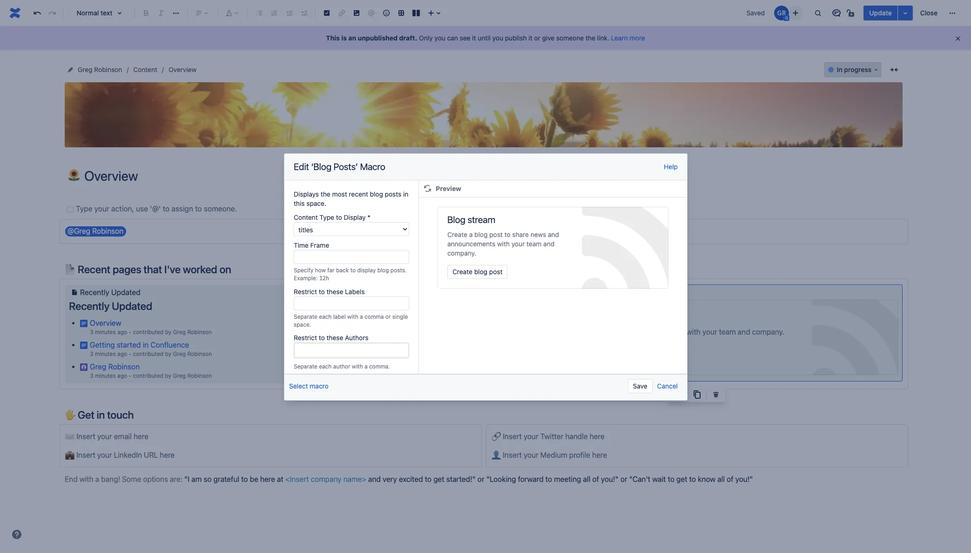 Task type: vqa. For each thing, say whether or not it's contained in the screenshot.
Add Image, Video, Or File
yes



Task type: describe. For each thing, give the bounding box(es) containing it.
time frame
[[294, 242, 329, 250]]

saved
[[746, 9, 765, 17]]

link image
[[336, 7, 347, 19]]

back
[[336, 267, 349, 274]]

undo ⌘z image
[[32, 7, 43, 19]]

author
[[333, 364, 350, 371]]

a right create
[[529, 328, 533, 336]]

1 horizontal spatial the
[[586, 34, 595, 42]]

Time Frame text field
[[294, 250, 409, 264]]

until
[[478, 34, 491, 42]]

🖐 get in touch
[[65, 409, 134, 422]]

specify how far back to display blog posts. example:
[[294, 267, 407, 282]]

0 vertical spatial recently
[[80, 289, 109, 297]]

these for authors
[[327, 334, 343, 342]]

greg robinson link for getting started in confluence
[[173, 351, 212, 358]]

1 you from the left
[[434, 34, 445, 42]]

restrict to these labels
[[294, 288, 365, 296]]

copy image
[[691, 390, 702, 401]]

excited
[[399, 476, 423, 484]]

12h
[[319, 276, 329, 282]]

"i
[[184, 476, 190, 484]]

1 all from the left
[[583, 476, 590, 484]]

content for content type to display *
[[294, 214, 318, 222]]

3 inside getting started in confluence 3 minutes ago • contributed by greg robinson
[[90, 351, 93, 358]]

ago inside 'overview 3 minutes ago • contributed by greg robinson'
[[117, 329, 127, 336]]

outdent ⇧tab image
[[283, 7, 295, 19]]

separate each label with a comma or single space.
[[294, 314, 408, 329]]

recently updated image
[[69, 287, 80, 299]]

content type to display *
[[294, 214, 370, 222]]

dismiss image
[[954, 35, 962, 42]]

save
[[633, 383, 647, 391]]

grateful
[[213, 476, 239, 484]]

minutes inside "greg robinson 3 minutes ago • contributed by greg robinson"
[[95, 373, 116, 380]]

minutes inside 'overview 3 minutes ago • contributed by greg robinson'
[[95, 329, 116, 336]]

labels
[[345, 288, 365, 296]]

minutes inside getting started in confluence 3 minutes ago • contributed by greg robinson
[[95, 351, 116, 358]]

restrict for restrict to these spaces
[[294, 376, 317, 384]]

0 vertical spatial recently updated
[[80, 289, 140, 297]]

edit 'blog posts' macro
[[294, 162, 385, 172]]

here
[[260, 476, 275, 484]]

a inside 'separate each label with a comma or single space.'
[[360, 314, 363, 321]]

2 it from the left
[[529, 34, 532, 42]]

by inside "greg robinson 3 minutes ago • contributed by greg robinson"
[[165, 373, 171, 380]]

display
[[344, 214, 366, 222]]

1 of from the left
[[592, 476, 599, 484]]

this
[[326, 34, 340, 42]]

separate each author with a comma.
[[294, 364, 390, 371]]

forward
[[518, 476, 543, 484]]

only
[[419, 34, 433, 42]]

or inside 'separate each label with a comma or single space.'
[[385, 314, 391, 321]]

3 inside 'overview 3 minutes ago • contributed by greg robinson'
[[90, 329, 93, 336]]

📄 recent pages that i've worked on
[[65, 263, 231, 276]]

news
[[597, 328, 615, 336]]

help link
[[664, 163, 678, 171]]

macro
[[360, 162, 385, 172]]

company
[[311, 476, 341, 484]]

separate for restrict to these authors
[[294, 364, 317, 371]]

0 vertical spatial updated
[[111, 289, 140, 297]]

move this page image
[[67, 66, 74, 74]]

make page fixed-width image
[[889, 64, 900, 75]]

posts'
[[334, 162, 358, 172]]

far
[[327, 267, 335, 274]]

contributed inside 'overview 3 minutes ago • contributed by greg robinson'
[[133, 329, 163, 336]]

most
[[332, 190, 347, 198]]

some
[[122, 476, 141, 484]]

end
[[65, 476, 78, 484]]

link.
[[597, 34, 609, 42]]

comma
[[365, 314, 384, 321]]

at
[[277, 476, 283, 484]]

adjust update settings image
[[900, 7, 911, 19]]

in for 🖐 get in touch
[[97, 409, 105, 422]]

in inside displays the most recent blog posts in this space.
[[403, 190, 408, 198]]

be
[[250, 476, 258, 484]]

announcements
[[631, 328, 685, 336]]

separate for restrict to these labels
[[294, 314, 317, 321]]

an
[[348, 34, 356, 42]]

can
[[447, 34, 458, 42]]

greg robinson
[[78, 66, 122, 74]]

started
[[117, 341, 141, 350]]

publish
[[505, 34, 527, 42]]

italic ⌘i image
[[155, 7, 167, 19]]

2 horizontal spatial and
[[738, 328, 750, 336]]

@greg
[[67, 227, 90, 236]]

overview for overview
[[168, 66, 197, 74]]

2 you from the left
[[492, 34, 503, 42]]

bold ⌘b image
[[141, 7, 152, 19]]

layouts image
[[411, 7, 422, 19]]

blog inside specify how far back to display blog posts. example:
[[377, 267, 389, 274]]

1 horizontal spatial and
[[617, 328, 629, 336]]

company.
[[752, 328, 784, 336]]

update
[[869, 9, 892, 17]]

these for spaces
[[327, 376, 343, 384]]

or right the started!"
[[477, 476, 484, 484]]

team
[[719, 328, 736, 336]]

restrict for restrict to these labels
[[294, 288, 317, 296]]

greg inside getting started in confluence 3 minutes ago • contributed by greg robinson
[[173, 351, 186, 358]]

Give this page a title text field
[[84, 169, 903, 184]]

save button
[[628, 380, 652, 394]]

restrict to these authors
[[294, 334, 368, 342]]

contributed inside getting started in confluence 3 minutes ago • contributed by greg robinson
[[133, 351, 163, 358]]

contributed inside "greg robinson 3 minutes ago • contributed by greg robinson"
[[133, 373, 163, 380]]

learn
[[611, 34, 628, 42]]

i've
[[164, 263, 181, 276]]

this
[[294, 200, 305, 208]]

wait
[[652, 476, 666, 484]]

worked
[[183, 263, 217, 276]]

action item image
[[321, 7, 332, 19]]

table image
[[396, 7, 407, 19]]

cancel link
[[657, 380, 678, 394]]

recent
[[78, 263, 110, 276]]

select
[[289, 383, 308, 391]]

get
[[78, 409, 94, 422]]

example:
[[294, 275, 318, 282]]

content link
[[133, 64, 157, 75]]

meeting
[[554, 476, 581, 484]]

a left the comma.
[[364, 364, 368, 371]]

these for labels
[[327, 288, 343, 296]]

<insert
[[285, 476, 309, 484]]

getting started in confluence link
[[90, 341, 189, 350]]

posts
[[385, 190, 401, 198]]

to inside specify how far back to display blog posts. example:
[[350, 267, 356, 274]]

draft.
[[399, 34, 417, 42]]

comma.
[[369, 364, 390, 371]]

the inside displays the most recent blog posts in this space.
[[321, 190, 330, 198]]

with up spaces
[[352, 364, 363, 371]]

• inside 'overview 3 minutes ago • contributed by greg robinson'
[[129, 329, 131, 336]]

displays the most recent blog posts in this space.
[[294, 190, 408, 208]]

Main content area, start typing to enter text. text field
[[59, 203, 908, 487]]

posts
[[524, 289, 542, 297]]

1 vertical spatial overview link
[[90, 319, 121, 328]]

pages
[[113, 263, 141, 276]]

getting started in confluence 3 minutes ago • contributed by greg robinson
[[90, 341, 212, 358]]

a left bang!
[[95, 476, 99, 484]]

ago inside "greg robinson 3 minutes ago • contributed by greg robinson"
[[117, 373, 127, 380]]



Task type: locate. For each thing, give the bounding box(es) containing it.
0 horizontal spatial and
[[368, 476, 381, 484]]

each for labels
[[319, 314, 332, 321]]

greg robinson image
[[774, 6, 789, 20]]

1 minutes from the top
[[95, 329, 116, 336]]

'blog
[[311, 162, 331, 172]]

2 restrict from the top
[[294, 334, 317, 342]]

label
[[333, 314, 346, 321]]

1 it from the left
[[472, 34, 476, 42]]

1 each from the top
[[319, 314, 332, 321]]

separate up restrict to these authors
[[294, 314, 317, 321]]

2 minutes from the top
[[95, 351, 116, 358]]

0 vertical spatial overview link
[[168, 64, 197, 75]]

1 ago from the top
[[117, 329, 127, 336]]

greg robinson 3 minutes ago • contributed by greg robinson
[[90, 363, 212, 380]]

you!" right know
[[735, 476, 753, 484]]

very
[[383, 476, 397, 484]]

*
[[367, 214, 370, 222]]

2 vertical spatial blog
[[535, 328, 550, 336]]

2 of from the left
[[727, 476, 733, 484]]

numbered list ⌘⇧7 image
[[269, 7, 280, 19]]

posts.
[[390, 267, 407, 274]]

1 vertical spatial blog
[[377, 267, 389, 274]]

✉️
[[65, 433, 76, 441]]

space. down the displays
[[306, 200, 326, 208]]

each inside 'separate each label with a comma or single space.'
[[319, 314, 332, 321]]

in for getting started in confluence 3 minutes ago • contributed by greg robinson
[[143, 341, 149, 350]]

contributed down getting started in confluence link
[[133, 351, 163, 358]]

recently down recently updated icon
[[69, 300, 109, 313]]

🔗
[[492, 433, 503, 441]]

restrict
[[294, 288, 317, 296], [294, 334, 317, 342], [294, 376, 317, 384]]

edit
[[294, 162, 309, 172]]

by inside 'overview 3 minutes ago • contributed by greg robinson'
[[165, 329, 171, 336]]

on
[[219, 263, 231, 276]]

0 horizontal spatial in
[[97, 409, 105, 422]]

blog inside main content area, start typing to enter text. text box
[[535, 328, 550, 336]]

content for content
[[133, 66, 157, 74]]

0 horizontal spatial overview
[[90, 319, 121, 328]]

separate inside 'separate each label with a comma or single space.'
[[294, 314, 317, 321]]

indent tab image
[[298, 7, 310, 19]]

is
[[341, 34, 347, 42]]

1 horizontal spatial get
[[676, 476, 687, 484]]

display
[[357, 267, 376, 274]]

greg robinson link for overview
[[173, 329, 212, 336]]

updated up 'overview 3 minutes ago • contributed by greg robinson'
[[112, 300, 152, 313]]

1 vertical spatial each
[[319, 364, 332, 371]]

"can't
[[629, 476, 650, 484]]

know
[[698, 476, 716, 484]]

spaces
[[345, 376, 367, 384]]

3 restrict from the top
[[294, 376, 317, 384]]

this is an unpublished draft. only you can see it until you publish it or give someone the link. learn more
[[326, 34, 645, 42]]

2 vertical spatial 3
[[90, 373, 93, 380]]

ago
[[117, 329, 127, 336], [117, 351, 127, 358], [117, 373, 127, 380]]

recently updated down recently updated icon
[[69, 300, 152, 313]]

3 • from the top
[[129, 373, 131, 380]]

👤
[[492, 451, 503, 460]]

overview up getting
[[90, 319, 121, 328]]

robinson inside 'overview 3 minutes ago • contributed by greg robinson'
[[187, 329, 212, 336]]

separate
[[294, 314, 317, 321], [294, 364, 317, 371]]

see
[[460, 34, 470, 42]]

2 vertical spatial by
[[165, 373, 171, 380]]

overview link right content "link"
[[168, 64, 197, 75]]

or left give
[[534, 34, 540, 42]]

1 contributed from the top
[[133, 329, 163, 336]]

or left "can't
[[620, 476, 627, 484]]

1 horizontal spatial overview
[[168, 66, 197, 74]]

blog left posts.
[[377, 267, 389, 274]]

2 vertical spatial in
[[97, 409, 105, 422]]

updated
[[111, 289, 140, 297], [112, 300, 152, 313]]

confluence image
[[7, 6, 22, 20], [7, 6, 22, 20]]

🖐
[[65, 409, 75, 422]]

how
[[315, 267, 326, 274]]

all right meeting
[[583, 476, 590, 484]]

of right know
[[727, 476, 733, 484]]

so
[[204, 476, 212, 484]]

3 by from the top
[[165, 373, 171, 380]]

remove image
[[710, 390, 722, 401]]

in
[[403, 190, 408, 198], [143, 341, 149, 350], [97, 409, 105, 422]]

1 • from the top
[[129, 329, 131, 336]]

with
[[347, 314, 358, 321], [686, 328, 700, 336], [352, 364, 363, 371], [79, 476, 93, 484]]

0 horizontal spatial all
[[583, 476, 590, 484]]

0 horizontal spatial overview link
[[90, 319, 121, 328]]

emoji image
[[381, 7, 392, 19]]

and right news
[[617, 328, 629, 336]]

0 vertical spatial space.
[[306, 200, 326, 208]]

content right greg robinson
[[133, 66, 157, 74]]

time
[[294, 242, 309, 250]]

to
[[336, 214, 342, 222], [350, 267, 356, 274], [319, 288, 325, 296], [568, 328, 575, 336], [319, 334, 325, 342], [319, 376, 325, 384], [241, 476, 248, 484], [425, 476, 432, 484], [545, 476, 552, 484], [668, 476, 674, 484], [689, 476, 696, 484]]

2 vertical spatial minutes
[[95, 373, 116, 380]]

with right end
[[79, 476, 93, 484]]

0 vertical spatial these
[[327, 288, 343, 296]]

select macro
[[289, 383, 329, 391]]

restrict for restrict to these authors
[[294, 334, 317, 342]]

1 vertical spatial 3
[[90, 351, 93, 358]]

greg robinson link
[[78, 64, 122, 75], [173, 329, 212, 336], [173, 351, 212, 358], [90, 363, 140, 371], [173, 373, 212, 380]]

get left the started!"
[[433, 476, 444, 484]]

2 vertical spatial •
[[129, 373, 131, 380]]

3 contributed from the top
[[133, 373, 163, 380]]

1 vertical spatial the
[[321, 190, 330, 198]]

share
[[577, 328, 595, 336]]

0 horizontal spatial get
[[433, 476, 444, 484]]

2 • from the top
[[129, 351, 131, 358]]

contributed
[[133, 329, 163, 336], [133, 351, 163, 358], [133, 373, 163, 380]]

2 all from the left
[[717, 476, 725, 484]]

0 vertical spatial overview
[[168, 66, 197, 74]]

0 vertical spatial separate
[[294, 314, 317, 321]]

macro
[[310, 383, 329, 391]]

1 vertical spatial minutes
[[95, 351, 116, 358]]

2 get from the left
[[676, 476, 687, 484]]

overview link up getting
[[90, 319, 121, 328]]

@greg robinson
[[67, 227, 123, 236]]

blog left posts at the top left
[[370, 190, 383, 198]]

recently down the recent
[[80, 289, 109, 297]]

1 by from the top
[[165, 329, 171, 336]]

in inside getting started in confluence 3 minutes ago • contributed by greg robinson
[[143, 341, 149, 350]]

greg robinson link for greg robinson
[[173, 373, 212, 380]]

1 get from the left
[[433, 476, 444, 484]]

and left "very"
[[368, 476, 381, 484]]

content down this
[[294, 214, 318, 222]]

2 vertical spatial these
[[327, 376, 343, 384]]

2 vertical spatial restrict
[[294, 376, 317, 384]]

2 horizontal spatial in
[[403, 190, 408, 198]]

it right publish
[[529, 34, 532, 42]]

1 horizontal spatial content
[[294, 214, 318, 222]]

2 each from the top
[[319, 364, 332, 371]]

unpublished
[[358, 34, 398, 42]]

contributed down getting started in confluence 3 minutes ago • contributed by greg robinson
[[133, 373, 163, 380]]

2 by from the top
[[165, 351, 171, 358]]

ago inside getting started in confluence 3 minutes ago • contributed by greg robinson
[[117, 351, 127, 358]]

each left "label"
[[319, 314, 332, 321]]

minutes
[[95, 329, 116, 336], [95, 351, 116, 358], [95, 373, 116, 380]]

1 horizontal spatial in
[[143, 341, 149, 350]]

type
[[320, 214, 334, 222]]

3 minutes from the top
[[95, 373, 116, 380]]

1 horizontal spatial all
[[717, 476, 725, 484]]

0 horizontal spatial the
[[321, 190, 330, 198]]

you right until
[[492, 34, 503, 42]]

these down "label"
[[327, 334, 343, 342]]

1 horizontal spatial it
[[529, 34, 532, 42]]

are:
[[170, 476, 182, 484]]

cancel
[[657, 383, 678, 391]]

single
[[392, 314, 408, 321]]

1 vertical spatial •
[[129, 351, 131, 358]]

space. inside 'separate each label with a comma or single space.'
[[294, 322, 311, 329]]

updated down pages
[[111, 289, 140, 297]]

and
[[617, 328, 629, 336], [738, 328, 750, 336], [368, 476, 381, 484]]

3 these from the top
[[327, 376, 343, 384]]

2 3 from the top
[[90, 351, 93, 358]]

1 vertical spatial recently
[[69, 300, 109, 313]]

1 vertical spatial overview
[[90, 319, 121, 328]]

1 horizontal spatial overview link
[[168, 64, 197, 75]]

•
[[129, 329, 131, 336], [129, 351, 131, 358], [129, 373, 131, 380]]

1 vertical spatial contributed
[[133, 351, 163, 358]]

you!" left "can't
[[601, 476, 619, 484]]

0 vertical spatial minutes
[[95, 329, 116, 336]]

1 vertical spatial ago
[[117, 351, 127, 358]]

contributed up getting started in confluence link
[[133, 329, 163, 336]]

redo ⌘⇧z image
[[47, 7, 58, 19]]

mention image
[[366, 7, 377, 19]]

0 vertical spatial in
[[403, 190, 408, 198]]

each for authors
[[319, 364, 332, 371]]

close button
[[915, 6, 943, 20]]

2 separate from the top
[[294, 364, 317, 371]]

overview inside 'overview 3 minutes ago • contributed by greg robinson'
[[90, 319, 121, 328]]

overview for overview 3 minutes ago • contributed by greg robinson
[[90, 319, 121, 328]]

1 vertical spatial in
[[143, 341, 149, 350]]

the left 'most'
[[321, 190, 330, 198]]

select macro link
[[289, 380, 329, 394]]

2 vertical spatial contributed
[[133, 373, 163, 380]]

1 you!" from the left
[[601, 476, 619, 484]]

get right wait
[[676, 476, 687, 484]]

frame
[[310, 242, 329, 250]]

recent
[[349, 190, 368, 198]]

in right "started"
[[143, 341, 149, 350]]

overview right content "link"
[[168, 66, 197, 74]]

separate up select macro on the left bottom
[[294, 364, 317, 371]]

2 you!" from the left
[[735, 476, 753, 484]]

1 vertical spatial content
[[294, 214, 318, 222]]

0 vertical spatial restrict
[[294, 288, 317, 296]]

greg inside 'overview 3 minutes ago • contributed by greg robinson'
[[173, 329, 186, 336]]

or
[[534, 34, 540, 42], [385, 314, 391, 321], [477, 476, 484, 484], [620, 476, 627, 484]]

edit image
[[672, 390, 683, 401]]

with left your
[[686, 328, 700, 336]]

options
[[143, 476, 168, 484]]

0 horizontal spatial content
[[133, 66, 157, 74]]

these down author on the bottom of page
[[327, 376, 343, 384]]

name>
[[343, 476, 366, 484]]

space. inside displays the most recent blog posts in this space.
[[306, 200, 326, 208]]

you left can
[[434, 34, 445, 42]]

in right posts at the top left
[[403, 190, 408, 198]]

0 vertical spatial by
[[165, 329, 171, 336]]

post
[[552, 328, 566, 336]]

help
[[664, 163, 678, 171]]

it
[[472, 34, 476, 42], [529, 34, 532, 42]]

space. for displays
[[306, 200, 326, 208]]

1 vertical spatial updated
[[112, 300, 152, 313]]

2 vertical spatial ago
[[117, 373, 127, 380]]

bullet list ⌘⇧8 image
[[254, 7, 265, 19]]

1 horizontal spatial of
[[727, 476, 733, 484]]

1 vertical spatial restrict
[[294, 334, 317, 342]]

space.
[[306, 200, 326, 208], [294, 322, 311, 329]]

0 horizontal spatial of
[[592, 476, 599, 484]]

0 horizontal spatial you!"
[[601, 476, 619, 484]]

0 vertical spatial contributed
[[133, 329, 163, 336]]

1 vertical spatial these
[[327, 334, 343, 342]]

you!"
[[601, 476, 619, 484], [735, 476, 753, 484]]

touch
[[107, 409, 134, 422]]

space. for separate
[[294, 322, 311, 329]]

2 ago from the top
[[117, 351, 127, 358]]

by inside getting started in confluence 3 minutes ago • contributed by greg robinson
[[165, 351, 171, 358]]

more
[[630, 34, 645, 42]]

0 horizontal spatial it
[[472, 34, 476, 42]]

• inside "greg robinson 3 minutes ago • contributed by greg robinson"
[[129, 373, 131, 380]]

1 3 from the top
[[90, 329, 93, 336]]

Restrict to these Labels text field
[[294, 297, 409, 311]]

recently updated
[[80, 289, 140, 297], [69, 300, 152, 313]]

1 horizontal spatial you
[[492, 34, 503, 42]]

1 vertical spatial space.
[[294, 322, 311, 329]]

recently updated down the recent
[[80, 289, 140, 297]]

2 contributed from the top
[[133, 351, 163, 358]]

restrict to these spaces
[[294, 376, 367, 384]]

add image, video, or file image
[[351, 7, 362, 19]]

robinson inside getting started in confluence 3 minutes ago • contributed by greg robinson
[[187, 351, 212, 358]]

these down 12h
[[327, 288, 343, 296]]

0 horizontal spatial you
[[434, 34, 445, 42]]

1 vertical spatial recently updated
[[69, 300, 152, 313]]

the left the link.
[[586, 34, 595, 42]]

in right get
[[97, 409, 105, 422]]

"looking
[[486, 476, 516, 484]]

0 vertical spatial ago
[[117, 329, 127, 336]]

space. up restrict to these authors
[[294, 322, 311, 329]]

preview
[[436, 185, 461, 193]]

each
[[319, 314, 332, 321], [319, 364, 332, 371]]

0 vertical spatial blog
[[370, 190, 383, 198]]

blog inside displays the most recent blog posts in this space.
[[370, 190, 383, 198]]

your
[[702, 328, 717, 336]]

with inside 'separate each label with a comma or single space.'
[[347, 314, 358, 321]]

of right meeting
[[592, 476, 599, 484]]

1 vertical spatial separate
[[294, 364, 317, 371]]

or left single at left bottom
[[385, 314, 391, 321]]

blog posts image
[[495, 287, 506, 299]]

0 vertical spatial each
[[319, 314, 332, 321]]

you
[[434, 34, 445, 42], [492, 34, 503, 42]]

end with a bang! some options are: "i am so grateful to be here at <insert company name> and very excited to get started!" or "looking forward to meeting all of you!" or "can't wait to get to know all of you!"
[[65, 476, 753, 484]]

0 vertical spatial 3
[[90, 329, 93, 336]]

and right team
[[738, 328, 750, 336]]

1 horizontal spatial you!"
[[735, 476, 753, 484]]

specify
[[294, 267, 313, 274]]

3
[[90, 329, 93, 336], [90, 351, 93, 358], [90, 373, 93, 380]]

the
[[586, 34, 595, 42], [321, 190, 330, 198]]

it right "see"
[[472, 34, 476, 42]]

authors
[[345, 334, 368, 342]]

all right know
[[717, 476, 725, 484]]

0 vertical spatial •
[[129, 329, 131, 336]]

• inside getting started in confluence 3 minutes ago • contributed by greg robinson
[[129, 351, 131, 358]]

1 these from the top
[[327, 288, 343, 296]]

3 ago from the top
[[117, 373, 127, 380]]

0 vertical spatial content
[[133, 66, 157, 74]]

1 separate from the top
[[294, 314, 317, 321]]

with down restrict to these labels text field
[[347, 314, 358, 321]]

3 3 from the top
[[90, 373, 93, 380]]

blog left the post
[[535, 328, 550, 336]]

1 restrict from the top
[[294, 288, 317, 296]]

0 vertical spatial the
[[586, 34, 595, 42]]

a left comma
[[360, 314, 363, 321]]

each up the restrict to these spaces
[[319, 364, 332, 371]]

2 these from the top
[[327, 334, 343, 342]]

1 vertical spatial by
[[165, 351, 171, 358]]

update button
[[864, 6, 897, 20]]

3 inside "greg robinson 3 minutes ago • contributed by greg robinson"
[[90, 373, 93, 380]]



